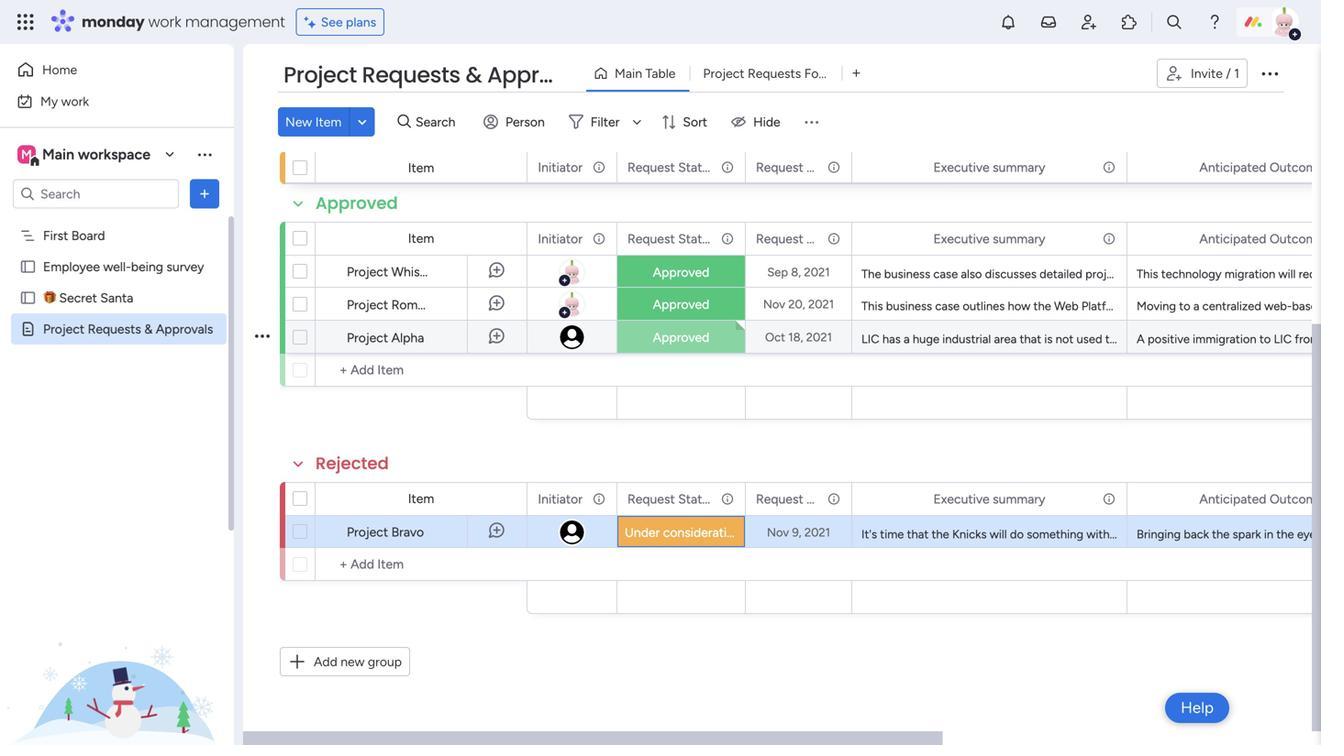 Task type: describe. For each thing, give the bounding box(es) containing it.
eyes
[[1297, 528, 1321, 542]]

1 executive summary from the top
[[934, 160, 1046, 175]]

v2 search image
[[398, 112, 411, 132]]

add new group button
[[280, 648, 410, 677]]

executive summary field for rejected
[[929, 490, 1050, 510]]

0 horizontal spatial to
[[1179, 299, 1191, 314]]

goals,
[[1127, 267, 1158, 282]]

request status for approved
[[628, 231, 716, 247]]

how
[[1008, 299, 1031, 314]]

outlines
[[963, 299, 1005, 314]]

consideration inside 'field'
[[370, 121, 487, 145]]

1 executive summary field from the top
[[929, 157, 1050, 178]]

time
[[880, 528, 904, 542]]

requests inside list box
[[88, 322, 141, 337]]

first
[[43, 228, 68, 244]]

project
[[1086, 267, 1124, 282]]

it's
[[862, 528, 877, 542]]

public board image
[[19, 289, 37, 307]]

initiator field for rejected
[[533, 490, 587, 510]]

1 is from the left
[[1044, 332, 1053, 347]]

workspace selection element
[[17, 144, 153, 167]]

this for whiskey
[[1137, 267, 1158, 282]]

new
[[341, 655, 365, 670]]

do
[[1010, 528, 1024, 542]]

redu
[[1299, 267, 1321, 282]]

a for huge
[[904, 332, 910, 347]]

requests for project requests form button
[[748, 66, 801, 81]]

board
[[71, 228, 105, 244]]

home button
[[11, 55, 197, 84]]

nov 9, 2021
[[767, 526, 830, 540]]

anticipated outcome for rejected
[[1200, 492, 1321, 507]]

2021 for oct 18, 2021
[[806, 330, 832, 345]]

options image for approved's the request status field
[[719, 223, 732, 255]]

request date field for approved
[[751, 229, 834, 249]]

8,
[[791, 265, 801, 280]]

project up "plan"
[[1160, 299, 1198, 314]]

see plans button
[[296, 8, 385, 36]]

migration
[[1225, 267, 1276, 282]]

su
[[1311, 332, 1321, 347]]

rejected
[[316, 452, 389, 476]]

from
[[1295, 332, 1320, 347]]

date for approved
[[807, 231, 834, 247]]

summary for rejected
[[993, 492, 1046, 507]]

1 vertical spatial consideration
[[663, 525, 742, 541]]

options image for approved's the request date field
[[826, 223, 839, 255]]

main table
[[615, 66, 676, 81]]

workspace
[[78, 146, 150, 163]]

being
[[131, 259, 163, 275]]

initiator field for under consideration
[[533, 157, 587, 178]]

project alpha
[[347, 330, 424, 346]]

request for third the request date field from the bottom of the page
[[756, 160, 804, 175]]

discusses
[[985, 267, 1037, 282]]

bring
[[1215, 332, 1243, 347]]

form
[[804, 66, 834, 81]]

this business case outlines how the web platform (wp) project will address current bu
[[862, 299, 1321, 314]]

a
[[1137, 332, 1145, 347]]

1
[[1234, 66, 1240, 81]]

outcome for approved
[[1270, 231, 1321, 247]]

current
[[1266, 299, 1305, 314]]

filter button
[[561, 107, 648, 137]]

anticipated for rejected
[[1200, 492, 1267, 507]]

nov for nov 20, 2021
[[763, 297, 785, 312]]

request status field for rejected
[[623, 490, 716, 510]]

with
[[1087, 528, 1110, 542]]

used
[[1077, 332, 1102, 347]]

my work
[[40, 94, 89, 109]]

date for rejected
[[807, 492, 834, 507]]

moving
[[1137, 299, 1176, 314]]

executive summary for rejected
[[934, 492, 1046, 507]]

m
[[21, 147, 32, 162]]

arrow down image
[[626, 111, 648, 133]]

project left bravo on the left bottom of page
[[347, 525, 388, 540]]

initiator field for approved
[[533, 229, 587, 249]]

monday
[[82, 11, 145, 32]]

bringing
[[1137, 528, 1181, 542]]

see plans
[[321, 14, 376, 30]]

0 horizontal spatial will
[[990, 528, 1007, 542]]

executive summary for approved
[[934, 231, 1046, 247]]

workspace options image
[[195, 145, 214, 164]]

bravo
[[391, 525, 424, 540]]

of
[[1266, 332, 1278, 347]]

secret
[[59, 290, 97, 306]]

item inside button
[[315, 114, 342, 130]]

see
[[321, 14, 343, 30]]

project romeo
[[347, 297, 432, 313]]

project inside field
[[284, 60, 357, 90]]

0 horizontal spatial the
[[862, 267, 881, 282]]

hide button
[[724, 107, 792, 137]]

1 executive from the top
[[934, 160, 990, 175]]

2 horizontal spatial to
[[1260, 332, 1271, 347]]

summary for approved
[[993, 231, 1046, 247]]

project up project alpha
[[347, 297, 388, 313]]

main for main table
[[615, 66, 642, 81]]

1 vertical spatial the
[[1141, 332, 1161, 347]]

approvals inside list box
[[156, 322, 213, 337]]

the right how
[[1034, 299, 1051, 314]]

executive summary field for approved
[[929, 229, 1050, 249]]

address
[[1222, 299, 1263, 314]]

themselves
[[1113, 528, 1173, 542]]

1 lic from the left
[[862, 332, 880, 347]]

outcome for rejected
[[1270, 492, 1321, 507]]

work for my
[[61, 94, 89, 109]]

0 vertical spatial that
[[1020, 332, 1042, 347]]

home
[[42, 62, 77, 78]]

project requests & approvals inside field
[[284, 60, 596, 90]]

oct
[[765, 330, 785, 345]]

industrial
[[943, 332, 991, 347]]

under consideration inside under consideration 'field'
[[316, 121, 487, 145]]

group
[[368, 655, 402, 670]]

anticipated outcome field for rejected
[[1195, 490, 1321, 510]]

main for main workspace
[[42, 146, 74, 163]]

this technology migration will redu
[[1137, 267, 1321, 282]]

monday work management
[[82, 11, 285, 32]]

initiator for rejected
[[538, 492, 583, 507]]

project up project romeo
[[347, 264, 388, 280]]

employee well-being survey
[[43, 259, 204, 275]]

huge
[[913, 332, 940, 347]]

1 date from the top
[[807, 160, 834, 175]]

Rejected field
[[311, 452, 394, 476]]

request for 1st the request status field
[[628, 160, 675, 175]]

this for romeo
[[862, 299, 883, 314]]

column information image for status
[[720, 492, 735, 507]]

measures,
[[1233, 267, 1286, 282]]

1 request date field from the top
[[751, 157, 834, 178]]

20,
[[788, 297, 805, 312]]

my
[[40, 94, 58, 109]]

item for under consideration
[[408, 160, 434, 176]]

a positive immigration to lic from 
[[1137, 332, 1321, 347]]

based
[[1292, 299, 1321, 314]]

add
[[314, 655, 337, 670]]

lic has a huge industrial area that is not used today. the plan is to bring 2/3 of the 3 su
[[862, 332, 1321, 347]]

business for this
[[886, 299, 932, 314]]

options image for third the request date field from the bottom of the page
[[826, 152, 839, 183]]

project down project romeo
[[347, 330, 388, 346]]

angle down image
[[358, 115, 367, 129]]

approvals inside field
[[487, 60, 596, 90]]

Search in workspace field
[[39, 184, 153, 205]]

technology
[[1161, 267, 1222, 282]]

romeo
[[391, 297, 432, 313]]

employee
[[43, 259, 100, 275]]

request date field for rejected
[[751, 490, 834, 510]]

0 vertical spatial will
[[1279, 267, 1296, 282]]

1 vertical spatial project requests & approvals
[[43, 322, 213, 337]]

request for rejected's the request status field
[[628, 492, 675, 507]]



Task type: vqa. For each thing, say whether or not it's contained in the screenshot.
the bottom a
yes



Task type: locate. For each thing, give the bounding box(es) containing it.
spark
[[1233, 528, 1261, 542]]

0 vertical spatial work
[[148, 11, 181, 32]]

whiskey
[[391, 264, 440, 280]]

3 executive summary field from the top
[[929, 490, 1050, 510]]

2 outcome from the top
[[1270, 231, 1321, 247]]

request for the request date field related to rejected
[[756, 492, 804, 507]]

3 request date field from the top
[[751, 490, 834, 510]]

nov left 20,
[[763, 297, 785, 312]]

this up (wp) at the top
[[1137, 267, 1158, 282]]

request for approved's the request status field
[[628, 231, 675, 247]]

3 outcome from the top
[[1270, 492, 1321, 507]]

0 horizontal spatial &
[[144, 322, 153, 337]]

0 horizontal spatial requests
[[88, 322, 141, 337]]

0 horizontal spatial under consideration
[[316, 121, 487, 145]]

request date field down menu icon
[[751, 157, 834, 178]]

will left address
[[1201, 299, 1219, 314]]

1 vertical spatial nov
[[767, 526, 789, 540]]

immigration
[[1193, 332, 1257, 347]]

under inside 'field'
[[316, 121, 366, 145]]

2021 right 20,
[[808, 297, 834, 312]]

0 vertical spatial request status
[[628, 160, 716, 175]]

0 vertical spatial request status field
[[623, 157, 716, 178]]

0 vertical spatial anticipated outcome
[[1200, 160, 1321, 175]]

nov for nov 9, 2021
[[767, 526, 789, 540]]

executive
[[934, 160, 990, 175], [934, 231, 990, 247], [934, 492, 990, 507]]

column information image
[[592, 160, 606, 175], [720, 160, 735, 175], [827, 160, 841, 175], [1102, 160, 1117, 175], [592, 232, 606, 246], [720, 232, 735, 246], [827, 232, 841, 246], [1102, 232, 1117, 246], [592, 492, 606, 507], [1102, 492, 1117, 507]]

sep 8, 2021
[[767, 265, 830, 280]]

2 vertical spatial anticipated outcome
[[1200, 492, 1321, 507]]

1 anticipated outcome from the top
[[1200, 160, 1321, 175]]

1 vertical spatial summary
[[993, 231, 1046, 247]]

initiator for approved
[[538, 231, 583, 247]]

2 request date from the top
[[756, 231, 834, 247]]

2 vertical spatial executive
[[934, 492, 990, 507]]

Approved field
[[311, 192, 403, 216]]

sort button
[[654, 107, 719, 137]]

select product image
[[17, 13, 35, 31]]

the right sep 8, 2021
[[862, 267, 881, 282]]

project up the new item button
[[284, 60, 357, 90]]

1 horizontal spatial column information image
[[827, 492, 841, 507]]

2 vertical spatial request date
[[756, 492, 834, 507]]

plans
[[346, 14, 376, 30]]

1 vertical spatial that
[[907, 528, 929, 542]]

Request Status field
[[623, 157, 716, 178], [623, 229, 716, 249], [623, 490, 716, 510]]

0 horizontal spatial main
[[42, 146, 74, 163]]

1 vertical spatial work
[[61, 94, 89, 109]]

1 vertical spatial status
[[678, 231, 716, 247]]

bu
[[1308, 299, 1321, 314]]

date up sep 8, 2021
[[807, 231, 834, 247]]

options image
[[719, 152, 732, 183], [1101, 152, 1114, 183], [255, 315, 270, 359], [591, 484, 604, 515], [719, 484, 732, 515], [826, 484, 839, 515]]

status
[[678, 160, 716, 175], [678, 231, 716, 247], [678, 492, 716, 507]]

item down under consideration 'field'
[[408, 160, 434, 176]]

work inside button
[[61, 94, 89, 109]]

0 vertical spatial initiator field
[[533, 157, 587, 178]]

1 request status from the top
[[628, 160, 716, 175]]

the left 3
[[1280, 332, 1298, 347]]

bringing back the spark in the eyes
[[1137, 528, 1321, 542]]

work for monday
[[148, 11, 181, 32]]

options image for executive summary field for approved
[[1101, 223, 1114, 255]]

1 vertical spatial approvals
[[156, 322, 213, 337]]

2 vertical spatial request status field
[[623, 490, 716, 510]]

survey
[[166, 259, 204, 275]]

2021 for nov 9, 2021
[[805, 526, 830, 540]]

lic
[[862, 332, 880, 347], [1274, 332, 1292, 347]]

item up whiskey on the left top of page
[[408, 231, 434, 246]]

date up nov 9, 2021
[[807, 492, 834, 507]]

2 vertical spatial anticipated outcome field
[[1195, 490, 1321, 510]]

project requests & approvals up search "field" at the top of the page
[[284, 60, 596, 90]]

0 horizontal spatial lic
[[862, 332, 880, 347]]

requests for project requests & approvals field
[[362, 60, 460, 90]]

3 request status from the top
[[628, 492, 716, 507]]

request status
[[628, 160, 716, 175], [628, 231, 716, 247], [628, 492, 716, 507]]

santa
[[100, 290, 133, 306]]

add new group
[[314, 655, 402, 670]]

something
[[1027, 528, 1084, 542]]

options image for initiator field related to approved
[[591, 223, 604, 255]]

1 horizontal spatial under
[[625, 525, 660, 541]]

1 horizontal spatial is
[[1190, 332, 1198, 347]]

workspace image
[[17, 145, 36, 165]]

0 horizontal spatial consideration
[[370, 121, 487, 145]]

under consideration
[[316, 121, 487, 145], [625, 525, 742, 541]]

2 vertical spatial request date field
[[751, 490, 834, 510]]

add view image
[[853, 67, 860, 80]]

& up search "field" at the top of the page
[[466, 60, 482, 90]]

/
[[1226, 66, 1231, 81]]

3
[[1301, 332, 1308, 347]]

1 vertical spatial this
[[862, 299, 883, 314]]

2021 right 9, on the bottom of the page
[[805, 526, 830, 540]]

1 vertical spatial will
[[1201, 299, 1219, 314]]

new item
[[285, 114, 342, 130]]

2 request status from the top
[[628, 231, 716, 247]]

menu image
[[803, 113, 821, 131]]

& down being
[[144, 322, 153, 337]]

request status field for approved
[[623, 229, 716, 249]]

1 vertical spatial request status field
[[623, 229, 716, 249]]

1 vertical spatial request date field
[[751, 229, 834, 249]]

2 horizontal spatial requests
[[748, 66, 801, 81]]

1 horizontal spatial the
[[1141, 332, 1161, 347]]

options image for under consideration's initiator field
[[591, 152, 604, 183]]

list box
[[0, 217, 234, 593]]

🎁
[[43, 290, 56, 306]]

2 lic from the left
[[1274, 332, 1292, 347]]

item for rejected
[[408, 491, 434, 507]]

1 vertical spatial anticipated outcome
[[1200, 231, 1321, 247]]

2021 for sep 8, 2021
[[804, 265, 830, 280]]

2 vertical spatial summary
[[993, 492, 1046, 507]]

0 vertical spatial consideration
[[370, 121, 487, 145]]

column information image for date
[[827, 492, 841, 507]]

requests
[[362, 60, 460, 90], [748, 66, 801, 81], [88, 322, 141, 337]]

2 initiator field from the top
[[533, 229, 587, 249]]

request date up 9, on the bottom of the page
[[756, 492, 834, 507]]

main left table
[[615, 66, 642, 81]]

3 anticipated from the top
[[1200, 492, 1267, 507]]

2021 right 8,
[[804, 265, 830, 280]]

request date down menu icon
[[756, 160, 834, 175]]

2 vertical spatial initiator
[[538, 492, 583, 507]]

Request Date field
[[751, 157, 834, 178], [751, 229, 834, 249], [751, 490, 834, 510]]

1 vertical spatial under consideration
[[625, 525, 742, 541]]

🎁 secret santa
[[43, 290, 133, 306]]

anticipated outcome for approved
[[1200, 231, 1321, 247]]

case for outlines
[[935, 299, 960, 314]]

list box containing first board
[[0, 217, 234, 593]]

notifications image
[[999, 13, 1018, 31]]

search everything image
[[1165, 13, 1184, 31]]

a
[[1194, 299, 1200, 314], [904, 332, 910, 347]]

work right monday
[[148, 11, 181, 32]]

nov left 9, on the bottom of the page
[[767, 526, 789, 540]]

project requests & approvals
[[284, 60, 596, 90], [43, 322, 213, 337]]

Anticipated Outcome field
[[1195, 157, 1321, 178], [1195, 229, 1321, 249], [1195, 490, 1321, 510]]

management
[[185, 11, 285, 32]]

will left do
[[990, 528, 1007, 542]]

back
[[1184, 528, 1209, 542]]

requests inside field
[[362, 60, 460, 90]]

Under consideration field
[[311, 121, 491, 145]]

hide
[[753, 114, 781, 130]]

& inside list box
[[144, 322, 153, 337]]

help image
[[1206, 13, 1224, 31]]

main table button
[[586, 59, 689, 88]]

that right the area
[[1020, 332, 1042, 347]]

this up has
[[862, 299, 883, 314]]

3 date from the top
[[807, 492, 834, 507]]

0 vertical spatial anticipated
[[1200, 160, 1267, 175]]

1 column information image from the left
[[720, 492, 735, 507]]

lottie animation element
[[0, 561, 234, 746]]

approvals down the survey
[[156, 322, 213, 337]]

2021 right 18, at the top
[[806, 330, 832, 345]]

options image for rejected executive summary field
[[1101, 484, 1114, 515]]

0 horizontal spatial is
[[1044, 332, 1053, 347]]

1 horizontal spatial consideration
[[663, 525, 742, 541]]

2 request status field from the top
[[623, 229, 716, 249]]

is left the not
[[1044, 332, 1053, 347]]

Project Requests & Approvals field
[[279, 60, 596, 91]]

1 vertical spatial executive
[[934, 231, 990, 247]]

requests down the "santa"
[[88, 322, 141, 337]]

0 horizontal spatial under
[[316, 121, 366, 145]]

first board
[[43, 228, 105, 244]]

project up sort
[[703, 66, 745, 81]]

work
[[148, 11, 181, 32], [61, 94, 89, 109]]

0 vertical spatial business
[[884, 267, 931, 282]]

that
[[1020, 332, 1042, 347], [907, 528, 929, 542]]

to down web-
[[1260, 332, 1271, 347]]

approvals up the person
[[487, 60, 596, 90]]

1 request status field from the top
[[623, 157, 716, 178]]

initiator
[[538, 160, 583, 175], [538, 231, 583, 247], [538, 492, 583, 507]]

anticipated
[[1200, 160, 1267, 175], [1200, 231, 1267, 247], [1200, 492, 1267, 507]]

project requests form button
[[689, 59, 842, 88]]

1 initiator field from the top
[[533, 157, 587, 178]]

case
[[933, 267, 958, 282], [935, 299, 960, 314]]

0 vertical spatial under consideration
[[316, 121, 487, 145]]

request date up 8,
[[756, 231, 834, 247]]

0 horizontal spatial approvals
[[156, 322, 213, 337]]

apps image
[[1120, 13, 1139, 31]]

2 vertical spatial outcome
[[1270, 492, 1321, 507]]

item right new in the left of the page
[[315, 114, 342, 130]]

the right back at the right of the page
[[1212, 528, 1230, 542]]

alpha
[[391, 330, 424, 346]]

2 status from the top
[[678, 231, 716, 247]]

ruby anderson image
[[1270, 7, 1299, 37]]

a down the performance
[[1194, 299, 1200, 314]]

request date for rejected
[[756, 492, 834, 507]]

3 initiator field from the top
[[533, 490, 587, 510]]

&
[[466, 60, 482, 90], [144, 322, 153, 337]]

performance
[[1161, 267, 1230, 282]]

1 vertical spatial under
[[625, 525, 660, 541]]

1 vertical spatial case
[[935, 299, 960, 314]]

1 horizontal spatial requests
[[362, 60, 460, 90]]

the left "plan"
[[1141, 332, 1161, 347]]

case for also
[[933, 267, 958, 282]]

2 vertical spatial will
[[990, 528, 1007, 542]]

2 horizontal spatial will
[[1279, 267, 1296, 282]]

business up huge
[[886, 299, 932, 314]]

0 horizontal spatial work
[[61, 94, 89, 109]]

2 vertical spatial status
[[678, 492, 716, 507]]

1 initiator from the top
[[538, 160, 583, 175]]

1 anticipated from the top
[[1200, 160, 1267, 175]]

table
[[645, 66, 676, 81]]

0 vertical spatial under
[[316, 121, 366, 145]]

1 horizontal spatial lic
[[1274, 332, 1292, 347]]

3 request status field from the top
[[623, 490, 716, 510]]

1 horizontal spatial under consideration
[[625, 525, 742, 541]]

sort
[[683, 114, 707, 130]]

a right has
[[904, 332, 910, 347]]

approvals
[[487, 60, 596, 90], [156, 322, 213, 337]]

2 is from the left
[[1190, 332, 1198, 347]]

item
[[315, 114, 342, 130], [408, 160, 434, 176], [408, 231, 434, 246], [408, 491, 434, 507]]

+ Add Item text field
[[325, 554, 518, 576]]

0 vertical spatial status
[[678, 160, 716, 175]]

anticipated outcome field for approved
[[1195, 229, 1321, 249]]

3 anticipated outcome from the top
[[1200, 492, 1321, 507]]

also
[[961, 267, 982, 282]]

to left bring
[[1201, 332, 1212, 347]]

requests up v2 search icon
[[362, 60, 460, 90]]

main inside workspace selection element
[[42, 146, 74, 163]]

invite / 1
[[1191, 66, 1240, 81]]

3 request date from the top
[[756, 492, 834, 507]]

item up bravo on the left bottom of page
[[408, 491, 434, 507]]

0 vertical spatial anticipated outcome field
[[1195, 157, 1321, 178]]

3 anticipated outcome field from the top
[[1195, 490, 1321, 510]]

0 vertical spatial executive summary field
[[929, 157, 1050, 178]]

1 vertical spatial a
[[904, 332, 910, 347]]

0 vertical spatial outcome
[[1270, 160, 1321, 175]]

invite
[[1191, 66, 1223, 81]]

0 vertical spatial a
[[1194, 299, 1200, 314]]

2 request date field from the top
[[751, 229, 834, 249]]

inbox image
[[1040, 13, 1058, 31]]

case left outlines
[[935, 299, 960, 314]]

3 initiator from the top
[[538, 492, 583, 507]]

executive summary
[[934, 160, 1046, 175], [934, 231, 1046, 247], [934, 492, 1046, 507]]

1 horizontal spatial work
[[148, 11, 181, 32]]

0 vertical spatial this
[[1137, 267, 1158, 282]]

plan
[[1164, 332, 1187, 347]]

2 anticipated from the top
[[1200, 231, 1267, 247]]

1 vertical spatial executive summary
[[934, 231, 1046, 247]]

request date field up 8,
[[751, 229, 834, 249]]

lic left 3
[[1274, 332, 1292, 347]]

main workspace
[[42, 146, 150, 163]]

assum
[[1289, 267, 1321, 282]]

0 vertical spatial summary
[[993, 160, 1046, 175]]

case left also
[[933, 267, 958, 282]]

3 executive from the top
[[934, 492, 990, 507]]

date down menu icon
[[807, 160, 834, 175]]

anticipated for approved
[[1200, 231, 1267, 247]]

2 initiator from the top
[[538, 231, 583, 247]]

2 anticipated outcome field from the top
[[1195, 229, 1321, 249]]

initiator for under consideration
[[538, 160, 583, 175]]

a for centralized
[[1194, 299, 1200, 314]]

2 executive from the top
[[934, 231, 990, 247]]

1 horizontal spatial this
[[1137, 267, 1158, 282]]

2 vertical spatial executive summary
[[934, 492, 1046, 507]]

2 executive summary from the top
[[934, 231, 1046, 247]]

options image
[[1259, 62, 1281, 84], [591, 152, 604, 183], [826, 152, 839, 183], [195, 185, 214, 203], [591, 223, 604, 255], [719, 223, 732, 255], [826, 223, 839, 255], [1101, 223, 1114, 255], [1101, 484, 1114, 515]]

1 vertical spatial executive summary field
[[929, 229, 1050, 249]]

1 vertical spatial anticipated outcome field
[[1195, 229, 1321, 249]]

to right moving
[[1179, 299, 1191, 314]]

moving to a centralized web-based
[[1137, 299, 1321, 314]]

project requests form
[[703, 66, 834, 81]]

0 vertical spatial request date field
[[751, 157, 834, 178]]

item for approved
[[408, 231, 434, 246]]

invite / 1 button
[[1157, 59, 1248, 88]]

2 column information image from the left
[[827, 492, 841, 507]]

1 vertical spatial request date
[[756, 231, 834, 247]]

requests left form at the top right of page
[[748, 66, 801, 81]]

new item button
[[278, 107, 349, 137]]

request
[[628, 160, 675, 175], [756, 160, 804, 175], [628, 231, 675, 247], [756, 231, 804, 247], [628, 492, 675, 507], [756, 492, 804, 507]]

3 executive summary from the top
[[934, 492, 1046, 507]]

1 horizontal spatial a
[[1194, 299, 1200, 314]]

status for rejected
[[678, 492, 716, 507]]

filter
[[591, 114, 620, 130]]

work right "my"
[[61, 94, 89, 109]]

0 vertical spatial initiator
[[538, 160, 583, 175]]

request date
[[756, 160, 834, 175], [756, 231, 834, 247], [756, 492, 834, 507]]

1 status from the top
[[678, 160, 716, 175]]

Initiator field
[[533, 157, 587, 178], [533, 229, 587, 249], [533, 490, 587, 510]]

option
[[0, 219, 234, 223]]

project down 🎁
[[43, 322, 85, 337]]

lic left has
[[862, 332, 880, 347]]

executive for approved
[[934, 231, 990, 247]]

2 date from the top
[[807, 231, 834, 247]]

1 vertical spatial anticipated
[[1200, 231, 1267, 247]]

1 summary from the top
[[993, 160, 1046, 175]]

the business case also discusses detailed project goals, performance measures, assum
[[862, 267, 1321, 282]]

1 vertical spatial initiator
[[538, 231, 583, 247]]

help button
[[1165, 694, 1229, 724]]

area
[[994, 332, 1017, 347]]

1 request date from the top
[[756, 160, 834, 175]]

1 anticipated outcome field from the top
[[1195, 157, 1321, 178]]

nov
[[763, 297, 785, 312], [767, 526, 789, 540]]

2 vertical spatial initiator field
[[533, 490, 587, 510]]

3 summary from the top
[[993, 492, 1046, 507]]

the left knicks
[[932, 528, 949, 542]]

invite members image
[[1080, 13, 1098, 31]]

2 summary from the top
[[993, 231, 1046, 247]]

2 vertical spatial request status
[[628, 492, 716, 507]]

2/3
[[1245, 332, 1263, 347]]

main inside main table button
[[615, 66, 642, 81]]

0 vertical spatial executive
[[934, 160, 990, 175]]

request status for rejected
[[628, 492, 716, 507]]

request for approved's the request date field
[[756, 231, 804, 247]]

0 vertical spatial nov
[[763, 297, 785, 312]]

requests inside button
[[748, 66, 801, 81]]

in
[[1264, 528, 1274, 542]]

public board image
[[19, 258, 37, 276]]

is right "plan"
[[1190, 332, 1198, 347]]

person
[[506, 114, 545, 130]]

+ Add Item text field
[[325, 360, 518, 382]]

business for the
[[884, 267, 931, 282]]

1 outcome from the top
[[1270, 160, 1321, 175]]

0 horizontal spatial column information image
[[720, 492, 735, 507]]

1 vertical spatial &
[[144, 322, 153, 337]]

2 vertical spatial executive summary field
[[929, 490, 1050, 510]]

0 horizontal spatial a
[[904, 332, 910, 347]]

help
[[1181, 699, 1214, 718]]

approved inside field
[[316, 192, 398, 215]]

& inside field
[[466, 60, 482, 90]]

0 vertical spatial the
[[862, 267, 881, 282]]

executive for rejected
[[934, 492, 990, 507]]

business
[[884, 267, 931, 282], [886, 299, 932, 314]]

anticipated outcome
[[1200, 160, 1321, 175], [1200, 231, 1321, 247], [1200, 492, 1321, 507]]

1 vertical spatial request status
[[628, 231, 716, 247]]

1 horizontal spatial to
[[1201, 332, 1212, 347]]

project inside button
[[703, 66, 745, 81]]

lottie animation image
[[0, 561, 234, 746]]

2 anticipated outcome from the top
[[1200, 231, 1321, 247]]

project bravo
[[347, 525, 424, 540]]

2021 for nov 20, 2021
[[808, 297, 834, 312]]

business left also
[[884, 267, 931, 282]]

0 horizontal spatial that
[[907, 528, 929, 542]]

request date field up 9, on the bottom of the page
[[751, 490, 834, 510]]

Executive summary field
[[929, 157, 1050, 178], [929, 229, 1050, 249], [929, 490, 1050, 510]]

2 executive summary field from the top
[[929, 229, 1050, 249]]

3 status from the top
[[678, 492, 716, 507]]

it's time that the knicks will do something with themselves
[[862, 528, 1173, 542]]

under
[[316, 121, 366, 145], [625, 525, 660, 541]]

0 horizontal spatial this
[[862, 299, 883, 314]]

status for approved
[[678, 231, 716, 247]]

Search field
[[411, 109, 466, 135]]

the right in
[[1277, 528, 1294, 542]]

1 horizontal spatial approvals
[[487, 60, 596, 90]]

project requests & approvals down the "santa"
[[43, 322, 213, 337]]

1 vertical spatial initiator field
[[533, 229, 587, 249]]

main right workspace image
[[42, 146, 74, 163]]

that right the time
[[907, 528, 929, 542]]

detailed
[[1040, 267, 1083, 282]]

my work button
[[11, 87, 197, 116]]

request date for approved
[[756, 231, 834, 247]]

1 vertical spatial business
[[886, 299, 932, 314]]

1 horizontal spatial will
[[1201, 299, 1219, 314]]

0 vertical spatial project requests & approvals
[[284, 60, 596, 90]]

will left redu at top
[[1279, 267, 1296, 282]]

column information image
[[720, 492, 735, 507], [827, 492, 841, 507]]



